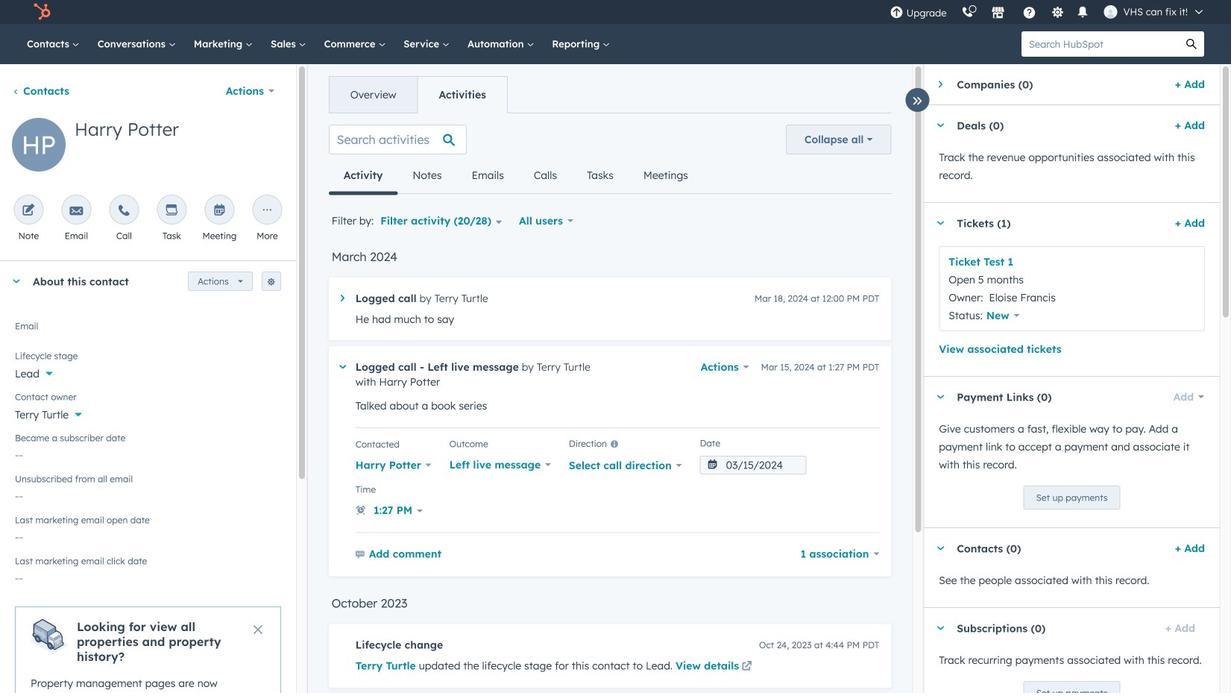 Task type: vqa. For each thing, say whether or not it's contained in the screenshot.
menu
yes



Task type: describe. For each thing, give the bounding box(es) containing it.
MM/DD/YYYY text field
[[700, 456, 807, 474]]

manage card settings image
[[267, 278, 276, 287]]

4 -- text field from the top
[[15, 564, 281, 588]]

more image
[[261, 204, 274, 218]]

Search HubSpot search field
[[1022, 31, 1179, 57]]

1 -- text field from the top
[[15, 441, 281, 465]]

call image
[[117, 204, 131, 218]]

Search activities search field
[[329, 125, 467, 154]]

marketplaces image
[[992, 7, 1005, 20]]

note image
[[22, 204, 35, 218]]

2 vertical spatial caret image
[[936, 546, 945, 550]]

1 vertical spatial caret image
[[12, 279, 21, 283]]

3 -- text field from the top
[[15, 523, 281, 547]]

0 vertical spatial caret image
[[939, 80, 943, 89]]



Task type: locate. For each thing, give the bounding box(es) containing it.
close image
[[253, 625, 262, 634]]

2 -- text field from the top
[[15, 482, 281, 506]]

alert
[[15, 607, 281, 693]]

navigation
[[329, 76, 508, 113]]

caret image
[[936, 123, 945, 127], [936, 221, 945, 225], [341, 295, 344, 302], [339, 365, 346, 369], [936, 395, 945, 399], [936, 626, 945, 630]]

email image
[[70, 204, 83, 218]]

caret image
[[939, 80, 943, 89], [12, 279, 21, 283], [936, 546, 945, 550]]

tab list
[[329, 157, 703, 195]]

meeting image
[[213, 204, 226, 218]]

-- text field
[[15, 441, 281, 465], [15, 482, 281, 506], [15, 523, 281, 547], [15, 564, 281, 588]]

terry turtle image
[[1105, 5, 1118, 19]]

link opens in a new window image
[[742, 658, 752, 676]]

link opens in a new window image
[[742, 662, 752, 672]]

menu
[[883, 0, 1214, 24]]

feed
[[317, 113, 904, 693]]

task image
[[165, 204, 179, 218]]



